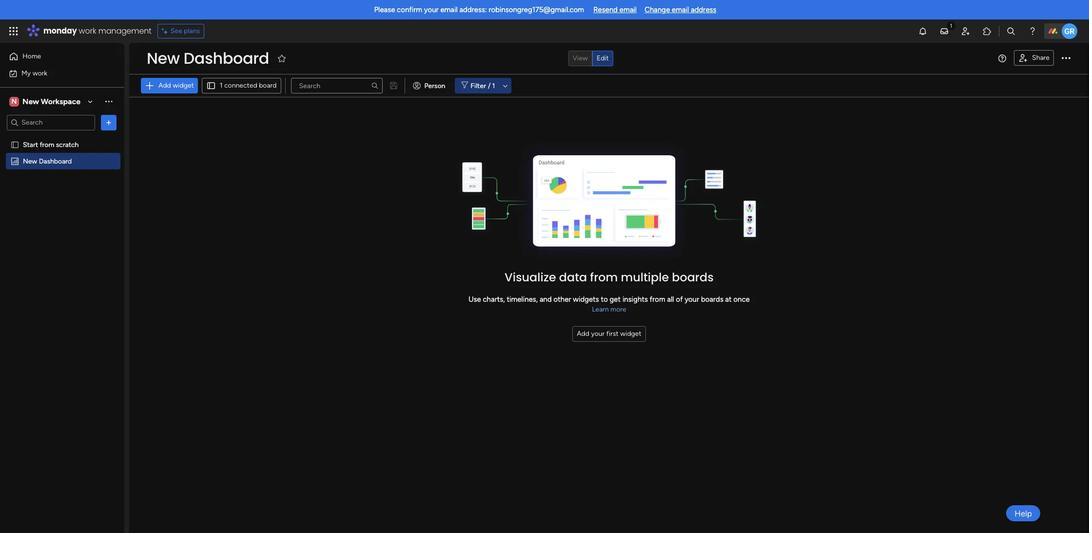 Task type: vqa. For each thing, say whether or not it's contained in the screenshot.
The 5 to the middle
no



Task type: describe. For each thing, give the bounding box(es) containing it.
new inside banner
[[147, 47, 180, 69]]

greg robinson image
[[1062, 23, 1078, 39]]

address
[[691, 5, 717, 14]]

email for change email address
[[672, 5, 689, 14]]

new dashboard inside banner
[[147, 47, 269, 69]]

new workspace
[[22, 97, 80, 106]]

get
[[610, 295, 621, 304]]

insights
[[623, 295, 648, 304]]

help image
[[1028, 26, 1038, 36]]

resend
[[594, 5, 618, 14]]

workspace options image
[[104, 97, 114, 106]]

work for monday
[[79, 25, 96, 37]]

add widget
[[158, 81, 194, 90]]

data
[[559, 269, 587, 286]]

add for add your first widget
[[577, 330, 590, 338]]

robinsongreg175@gmail.com
[[489, 5, 584, 14]]

connected
[[224, 81, 257, 90]]

work for my
[[33, 69, 47, 77]]

scratch
[[56, 141, 79, 149]]

see
[[171, 27, 182, 35]]

email for resend email
[[620, 5, 637, 14]]

new dashboard inside list box
[[23, 157, 72, 166]]

monday work management
[[43, 25, 152, 37]]

monday
[[43, 25, 77, 37]]

of
[[676, 295, 683, 304]]

use charts, timelines, and other widgets to get insights from all of your boards at once learn more
[[469, 295, 750, 314]]

dashboard inside list box
[[39, 157, 72, 166]]

search everything image
[[1006, 26, 1016, 36]]

add to favorites image
[[277, 53, 287, 63]]

help button
[[1007, 506, 1041, 522]]

public board image
[[10, 140, 20, 149]]

home
[[22, 52, 41, 60]]

options image
[[104, 118, 114, 128]]

new for workspace icon
[[22, 97, 39, 106]]

edit
[[597, 54, 609, 62]]

workspace
[[41, 97, 80, 106]]

view
[[573, 54, 588, 62]]

0 horizontal spatial your
[[424, 5, 439, 14]]

dashboard inside banner
[[184, 47, 269, 69]]

invite members image
[[961, 26, 971, 36]]

home button
[[6, 49, 105, 64]]

confirm
[[397, 5, 422, 14]]

once
[[734, 295, 750, 304]]

my work button
[[6, 66, 105, 81]]

from inside list box
[[40, 141, 54, 149]]

see plans
[[171, 27, 200, 35]]

your inside button
[[591, 330, 605, 338]]

0 vertical spatial boards
[[672, 269, 714, 286]]

board
[[259, 81, 277, 90]]

learn
[[592, 306, 609, 314]]

apps image
[[983, 26, 992, 36]]

Filter dashboard by text search field
[[291, 78, 383, 94]]

1 image
[[947, 20, 956, 31]]

add your first widget
[[577, 330, 642, 338]]

edit button
[[592, 51, 613, 66]]

start from scratch
[[23, 141, 79, 149]]

visualize
[[505, 269, 556, 286]]

widget inside button
[[620, 330, 642, 338]]

new dashboard banner
[[129, 43, 1089, 98]]

1 connected board
[[220, 81, 277, 90]]

resend email link
[[594, 5, 637, 14]]

add for add widget
[[158, 81, 171, 90]]

view button
[[568, 51, 592, 66]]

other
[[554, 295, 571, 304]]

from inside use charts, timelines, and other widgets to get insights from all of your boards at once learn more
[[650, 295, 666, 304]]

select product image
[[9, 26, 19, 36]]

display modes group
[[568, 51, 613, 66]]

menu image
[[999, 55, 1007, 62]]

management
[[98, 25, 152, 37]]



Task type: locate. For each thing, give the bounding box(es) containing it.
0 horizontal spatial email
[[441, 5, 458, 14]]

0 horizontal spatial new dashboard
[[23, 157, 72, 166]]

1
[[220, 81, 223, 90], [492, 82, 495, 90]]

1 vertical spatial work
[[33, 69, 47, 77]]

new dashboard down plans
[[147, 47, 269, 69]]

start
[[23, 141, 38, 149]]

0 horizontal spatial widget
[[173, 81, 194, 90]]

1 1 from the left
[[220, 81, 223, 90]]

2 horizontal spatial your
[[685, 295, 699, 304]]

from left all
[[650, 295, 666, 304]]

0 horizontal spatial dashboard
[[39, 157, 72, 166]]

1 horizontal spatial from
[[590, 269, 618, 286]]

1 horizontal spatial work
[[79, 25, 96, 37]]

1 horizontal spatial dashboard
[[184, 47, 269, 69]]

charts,
[[483, 295, 505, 304]]

widget inside popup button
[[173, 81, 194, 90]]

1 vertical spatial dashboard
[[39, 157, 72, 166]]

learn more link
[[592, 305, 626, 315]]

1 vertical spatial boards
[[701, 295, 724, 304]]

resend email
[[594, 5, 637, 14]]

share button
[[1014, 50, 1054, 66]]

add inside popup button
[[158, 81, 171, 90]]

please confirm your email address: robinsongreg175@gmail.com
[[374, 5, 584, 14]]

address:
[[460, 5, 487, 14]]

0 vertical spatial widget
[[173, 81, 194, 90]]

change
[[645, 5, 670, 14]]

1 vertical spatial widget
[[620, 330, 642, 338]]

search image
[[371, 82, 379, 90]]

0 vertical spatial from
[[40, 141, 54, 149]]

email right change in the top right of the page
[[672, 5, 689, 14]]

your inside use charts, timelines, and other widgets to get insights from all of your boards at once learn more
[[685, 295, 699, 304]]

widget
[[173, 81, 194, 90], [620, 330, 642, 338]]

n
[[11, 97, 17, 106]]

workspace selection element
[[9, 96, 82, 108]]

1 inside popup button
[[220, 81, 223, 90]]

change email address link
[[645, 5, 717, 14]]

dashboard down start from scratch
[[39, 157, 72, 166]]

widget down "new dashboard" field
[[173, 81, 194, 90]]

share
[[1032, 54, 1050, 62]]

1 horizontal spatial widget
[[620, 330, 642, 338]]

1 right the /
[[492, 82, 495, 90]]

new inside workspace selection element
[[22, 97, 39, 106]]

to
[[601, 295, 608, 304]]

0 vertical spatial dashboard
[[184, 47, 269, 69]]

boards up the of on the right bottom
[[672, 269, 714, 286]]

2 email from the left
[[620, 5, 637, 14]]

2 horizontal spatial from
[[650, 295, 666, 304]]

your right the of on the right bottom
[[685, 295, 699, 304]]

filter / 1
[[471, 82, 495, 90]]

your
[[424, 5, 439, 14], [685, 295, 699, 304], [591, 330, 605, 338]]

2 1 from the left
[[492, 82, 495, 90]]

person button
[[409, 78, 451, 94]]

new dashboard down start from scratch
[[23, 157, 72, 166]]

2 vertical spatial from
[[650, 295, 666, 304]]

add
[[158, 81, 171, 90], [577, 330, 590, 338]]

public dashboard image
[[10, 157, 20, 166]]

None search field
[[291, 78, 383, 94]]

filter
[[471, 82, 486, 90]]

please
[[374, 5, 395, 14]]

0 vertical spatial new
[[147, 47, 180, 69]]

1 horizontal spatial your
[[591, 330, 605, 338]]

from up the to
[[590, 269, 618, 286]]

work inside button
[[33, 69, 47, 77]]

email left address:
[[441, 5, 458, 14]]

dashboard
[[184, 47, 269, 69], [39, 157, 72, 166]]

widgets
[[573, 295, 599, 304]]

2 vertical spatial your
[[591, 330, 605, 338]]

email
[[441, 5, 458, 14], [620, 5, 637, 14], [672, 5, 689, 14]]

help
[[1015, 509, 1032, 519]]

0 horizontal spatial work
[[33, 69, 47, 77]]

from right "start" at the top
[[40, 141, 54, 149]]

0 vertical spatial add
[[158, 81, 171, 90]]

1 left connected
[[220, 81, 223, 90]]

see plans button
[[157, 24, 204, 39]]

all
[[667, 295, 674, 304]]

Search in workspace field
[[20, 117, 81, 128]]

0 horizontal spatial 1
[[220, 81, 223, 90]]

1 email from the left
[[441, 5, 458, 14]]

2 vertical spatial new
[[23, 157, 37, 166]]

New Dashboard field
[[144, 47, 272, 69]]

your left first
[[591, 330, 605, 338]]

/
[[488, 82, 491, 90]]

1 vertical spatial add
[[577, 330, 590, 338]]

new right n at the left top of the page
[[22, 97, 39, 106]]

more options image
[[1062, 54, 1071, 63]]

email right resend at the top right of page
[[620, 5, 637, 14]]

2 horizontal spatial email
[[672, 5, 689, 14]]

new up add widget popup button
[[147, 47, 180, 69]]

first
[[607, 330, 619, 338]]

work
[[79, 25, 96, 37], [33, 69, 47, 77]]

add widget button
[[141, 78, 198, 94]]

0 vertical spatial work
[[79, 25, 96, 37]]

1 horizontal spatial add
[[577, 330, 590, 338]]

dashboard up connected
[[184, 47, 269, 69]]

1 horizontal spatial new dashboard
[[147, 47, 269, 69]]

add inside button
[[577, 330, 590, 338]]

multiple
[[621, 269, 669, 286]]

0 vertical spatial your
[[424, 5, 439, 14]]

inbox image
[[940, 26, 949, 36]]

add your first widget button
[[573, 327, 646, 342]]

work right my on the top of the page
[[33, 69, 47, 77]]

person
[[424, 82, 445, 90]]

list box
[[0, 135, 124, 301]]

boards inside use charts, timelines, and other widgets to get insights from all of your boards at once learn more
[[701, 295, 724, 304]]

my
[[21, 69, 31, 77]]

1 vertical spatial new dashboard
[[23, 157, 72, 166]]

new
[[147, 47, 180, 69], [22, 97, 39, 106], [23, 157, 37, 166]]

and
[[540, 295, 552, 304]]

arrow down image
[[500, 80, 511, 92]]

1 vertical spatial new
[[22, 97, 39, 106]]

1 vertical spatial from
[[590, 269, 618, 286]]

visualize data from multiple boards
[[505, 269, 714, 286]]

0 horizontal spatial from
[[40, 141, 54, 149]]

0 horizontal spatial add
[[158, 81, 171, 90]]

list box containing start from scratch
[[0, 135, 124, 301]]

at
[[725, 295, 732, 304]]

my work
[[21, 69, 47, 77]]

notifications image
[[918, 26, 928, 36]]

option
[[0, 136, 124, 138]]

your right confirm on the left of the page
[[424, 5, 439, 14]]

1 connected board button
[[202, 78, 281, 94]]

1 horizontal spatial 1
[[492, 82, 495, 90]]

1 vertical spatial your
[[685, 295, 699, 304]]

boards left at
[[701, 295, 724, 304]]

widget right first
[[620, 330, 642, 338]]

plans
[[184, 27, 200, 35]]

workspace image
[[9, 96, 19, 107]]

more
[[611, 306, 626, 314]]

new for public dashboard icon
[[23, 157, 37, 166]]

timelines,
[[507, 295, 538, 304]]

change email address
[[645, 5, 717, 14]]

work right the monday
[[79, 25, 96, 37]]

use
[[469, 295, 481, 304]]

new dashboard
[[147, 47, 269, 69], [23, 157, 72, 166]]

1 horizontal spatial email
[[620, 5, 637, 14]]

boards
[[672, 269, 714, 286], [701, 295, 724, 304]]

visualize data from multiple boards element
[[129, 98, 1089, 342]]

0 vertical spatial new dashboard
[[147, 47, 269, 69]]

new right public dashboard icon
[[23, 157, 37, 166]]

from
[[40, 141, 54, 149], [590, 269, 618, 286], [650, 295, 666, 304]]

3 email from the left
[[672, 5, 689, 14]]



